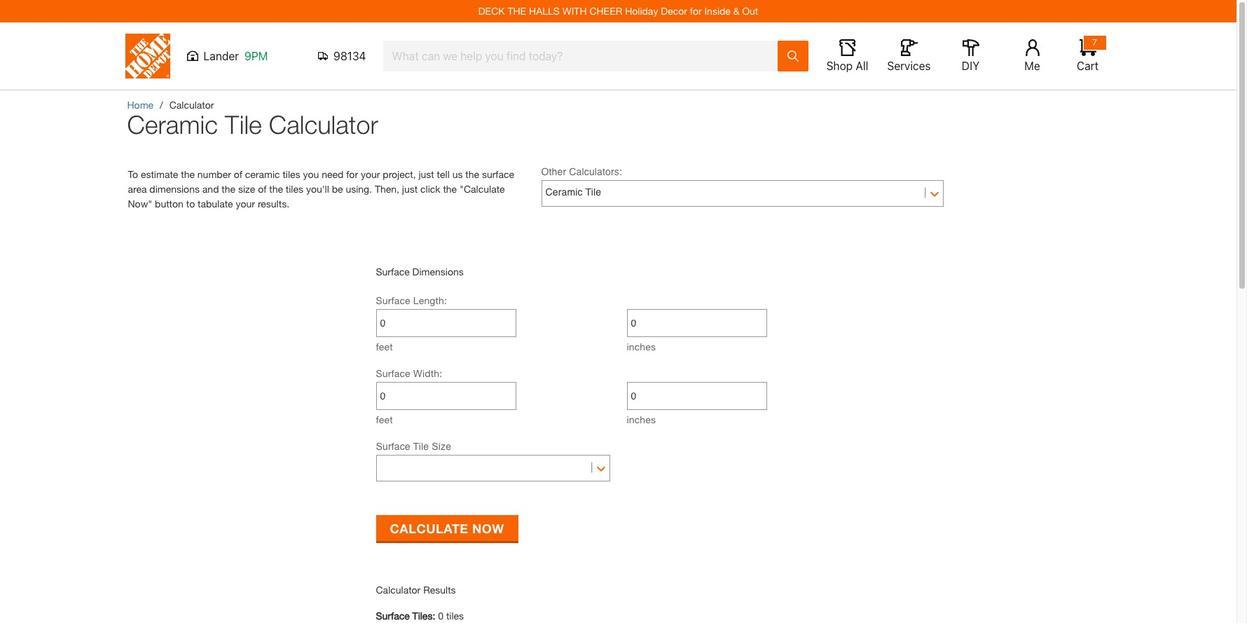 Task type: vqa. For each thing, say whether or not it's contained in the screenshot.
bottommost Just
yes



Task type: locate. For each thing, give the bounding box(es) containing it.
calculator up surface tiles: 0 tiles
[[376, 584, 421, 596]]

tiles left you
[[283, 168, 300, 180]]

0 vertical spatial feet
[[376, 341, 393, 353]]

shop all button
[[825, 39, 870, 73]]

3 surface from the top
[[376, 367, 411, 379]]

1 vertical spatial tiles
[[286, 183, 303, 195]]

ceramic down other
[[546, 187, 583, 198]]

click
[[420, 183, 440, 195]]

0 horizontal spatial ceramic
[[127, 109, 218, 139]]

for up using.
[[346, 168, 358, 180]]

1 vertical spatial your
[[236, 198, 255, 210]]

results.
[[258, 198, 289, 210]]

0
[[438, 610, 444, 622]]

your
[[361, 168, 380, 180], [236, 198, 255, 210]]

tile left size
[[413, 441, 429, 452]]

calculator up need
[[269, 109, 378, 139]]

you'll
[[306, 183, 329, 195]]

ceramic
[[245, 168, 280, 180]]

calculate
[[390, 520, 468, 536]]

0 horizontal spatial for
[[346, 168, 358, 180]]

feet up surface width:
[[376, 341, 393, 353]]

your down size
[[236, 198, 255, 210]]

just down project,
[[402, 183, 418, 195]]

1 vertical spatial tile
[[586, 187, 601, 198]]

0 vertical spatial just
[[419, 168, 434, 180]]

home link
[[127, 99, 154, 111]]

2 vertical spatial tile
[[413, 441, 429, 452]]

0 vertical spatial of
[[234, 168, 242, 180]]

tiles down you
[[286, 183, 303, 195]]

2 surface from the top
[[376, 294, 411, 306]]

the home depot logo image
[[125, 34, 170, 78]]

0 vertical spatial for
[[690, 5, 702, 17]]

1 vertical spatial of
[[258, 183, 267, 195]]

surface tiles: 0 tiles
[[376, 610, 464, 622]]

then,
[[375, 183, 399, 195]]

of down ceramic
[[258, 183, 267, 195]]

5 surface from the top
[[376, 610, 410, 622]]

using.
[[346, 183, 372, 195]]

services
[[888, 60, 931, 72]]

the
[[181, 168, 195, 180], [466, 168, 479, 180], [222, 183, 236, 195], [269, 183, 283, 195], [443, 183, 457, 195]]

the down tell
[[443, 183, 457, 195]]

inside
[[705, 5, 731, 17]]

&
[[734, 5, 740, 17]]

1 horizontal spatial tile
[[413, 441, 429, 452]]

shop all
[[827, 60, 869, 72]]

to estimate the number of ceramic tiles you need    for your project, just tell us the surface area dimensions    and the size of the tiles you'll be using. then, just click    the "calculate now" button to tabulate your results.
[[128, 168, 514, 210]]

0 vertical spatial tile
[[225, 109, 262, 139]]

just up click
[[419, 168, 434, 180]]

ceramic
[[127, 109, 218, 139], [546, 187, 583, 198]]

surface left tiles:
[[376, 610, 410, 622]]

the right us at the left top of the page
[[466, 168, 479, 180]]

1 horizontal spatial of
[[258, 183, 267, 195]]

holiday
[[625, 5, 658, 17]]

0 horizontal spatial tile
[[225, 109, 262, 139]]

decor
[[661, 5, 687, 17]]

the
[[508, 5, 526, 17]]

the up dimensions
[[181, 168, 195, 180]]

tile
[[225, 109, 262, 139], [586, 187, 601, 198], [413, 441, 429, 452]]

1 vertical spatial ceramic
[[546, 187, 583, 198]]

ceramic inside popup button
[[546, 187, 583, 198]]

0 horizontal spatial of
[[234, 168, 242, 180]]

tile down calculators:
[[586, 187, 601, 198]]

tile for surface tile size
[[413, 441, 429, 452]]

halls
[[529, 5, 560, 17]]

for
[[690, 5, 702, 17], [346, 168, 358, 180]]

surface length:
[[376, 294, 447, 306]]

calculator results
[[376, 584, 456, 596]]

surface left length:
[[376, 294, 411, 306]]

1 feet from the top
[[376, 341, 393, 353]]

surface for surface dimensions
[[376, 266, 410, 278]]

out
[[742, 5, 758, 17]]

feet for surface width:
[[376, 413, 393, 425]]

1 horizontal spatial ceramic
[[546, 187, 583, 198]]

1 vertical spatial for
[[346, 168, 358, 180]]

just
[[419, 168, 434, 180], [402, 183, 418, 195]]

tiles right 0
[[446, 610, 464, 622]]

me
[[1025, 60, 1041, 72]]

surface up surface length:
[[376, 266, 410, 278]]

1 horizontal spatial for
[[690, 5, 702, 17]]

inches
[[627, 341, 656, 353], [627, 413, 656, 425]]

size
[[432, 441, 451, 452]]

your up using.
[[361, 168, 380, 180]]

with
[[563, 5, 587, 17]]

tiles
[[283, 168, 300, 180], [286, 183, 303, 195], [446, 610, 464, 622]]

1 vertical spatial feet
[[376, 413, 393, 425]]

size
[[238, 183, 255, 195]]

now
[[472, 520, 505, 536]]

surface for surface tile size
[[376, 441, 411, 452]]

surface tile size
[[376, 441, 451, 452]]

tile inside popup button
[[586, 187, 601, 198]]

other calculators:
[[541, 166, 622, 177]]

of up size
[[234, 168, 242, 180]]

1 horizontal spatial your
[[361, 168, 380, 180]]

calculator
[[169, 99, 214, 111], [269, 109, 378, 139], [376, 584, 421, 596]]

2 vertical spatial tiles
[[446, 610, 464, 622]]

you
[[303, 168, 319, 180]]

2 feet from the top
[[376, 413, 393, 425]]

surface width:
[[376, 367, 442, 379]]

project,
[[383, 168, 416, 180]]

"calculate
[[460, 183, 505, 195]]

1 surface from the top
[[376, 266, 410, 278]]

need
[[322, 168, 344, 180]]

of
[[234, 168, 242, 180], [258, 183, 267, 195]]

0 vertical spatial ceramic
[[127, 109, 218, 139]]

feet
[[376, 341, 393, 353], [376, 413, 393, 425]]

calculators:
[[569, 166, 622, 177]]

2 horizontal spatial tile
[[586, 187, 601, 198]]

surface left size
[[376, 441, 411, 452]]

surface left width:
[[376, 367, 411, 379]]

0 vertical spatial inches
[[627, 341, 656, 353]]

ceramic up estimate
[[127, 109, 218, 139]]

length:
[[413, 294, 447, 306]]

tile up ceramic
[[225, 109, 262, 139]]

estimate
[[141, 168, 178, 180]]

now"
[[128, 198, 152, 210]]

feet up surface tile size
[[376, 413, 393, 425]]

None number field
[[380, 310, 512, 336], [631, 310, 763, 336], [380, 383, 512, 409], [631, 383, 763, 409], [380, 310, 512, 336], [631, 310, 763, 336], [380, 383, 512, 409], [631, 383, 763, 409]]

calculate now button
[[376, 515, 519, 541]]

calculator right /
[[169, 99, 214, 111]]

0 horizontal spatial just
[[402, 183, 418, 195]]

tile for ceramic tile
[[586, 187, 601, 198]]

other
[[541, 166, 566, 177]]

surface
[[376, 266, 410, 278], [376, 294, 411, 306], [376, 367, 411, 379], [376, 441, 411, 452], [376, 610, 410, 622]]

to
[[128, 168, 138, 180]]

calculate now
[[390, 520, 505, 536]]

for left inside
[[690, 5, 702, 17]]

1 vertical spatial inches
[[627, 413, 656, 425]]

4 surface from the top
[[376, 441, 411, 452]]

tell
[[437, 168, 450, 180]]



Task type: describe. For each thing, give the bounding box(es) containing it.
surface
[[482, 168, 514, 180]]

1 inches from the top
[[627, 341, 656, 353]]

surface for surface length:
[[376, 294, 411, 306]]

surface for surface width:
[[376, 367, 411, 379]]

lander
[[204, 50, 239, 62]]

button
[[155, 198, 184, 210]]

for inside to estimate the number of ceramic tiles you need    for your project, just tell us the surface area dimensions    and the size of the tiles you'll be using. then, just click    the "calculate now" button to tabulate your results.
[[346, 168, 358, 180]]

me button
[[1010, 39, 1055, 73]]

98134 button
[[318, 49, 366, 63]]

the up results.
[[269, 183, 283, 195]]

all
[[856, 60, 869, 72]]

0 vertical spatial tiles
[[283, 168, 300, 180]]

0 horizontal spatial your
[[236, 198, 255, 210]]

tabulate
[[198, 198, 233, 210]]

deck the halls with cheer holiday decor for inside & out link
[[478, 5, 758, 17]]

ceramic inside home / calculator ceramic tile calculator
[[127, 109, 218, 139]]

dimensions
[[413, 266, 464, 278]]

cheer
[[590, 5, 623, 17]]

the right "and"
[[222, 183, 236, 195]]

/
[[160, 99, 163, 111]]

area
[[128, 183, 147, 195]]

and
[[202, 183, 219, 195]]

1 vertical spatial just
[[402, 183, 418, 195]]

diy button
[[949, 39, 993, 73]]

cart
[[1077, 60, 1099, 72]]

7
[[1093, 37, 1097, 48]]

tiles:
[[413, 610, 435, 622]]

feet for surface length:
[[376, 341, 393, 353]]

lander 9pm
[[204, 50, 268, 62]]

ceramic tile
[[546, 187, 601, 198]]

tile inside home / calculator ceramic tile calculator
[[225, 109, 262, 139]]

1 horizontal spatial just
[[419, 168, 434, 180]]

us
[[452, 168, 463, 180]]

shop
[[827, 60, 853, 72]]

ceramic tile button
[[546, 182, 939, 202]]

deck
[[478, 5, 505, 17]]

surface dimensions
[[376, 266, 464, 278]]

2 inches from the top
[[627, 413, 656, 425]]

services button
[[887, 39, 932, 73]]

number
[[198, 168, 231, 180]]

be
[[332, 183, 343, 195]]

dimensions
[[150, 183, 200, 195]]

deck the halls with cheer holiday decor for inside & out
[[478, 5, 758, 17]]

home
[[127, 99, 154, 111]]

diy
[[962, 60, 980, 72]]

to
[[186, 198, 195, 210]]

0 vertical spatial your
[[361, 168, 380, 180]]

9pm
[[245, 50, 268, 62]]

cart 7
[[1077, 37, 1099, 72]]

98134
[[334, 50, 366, 62]]

width:
[[413, 367, 442, 379]]

home / calculator ceramic tile calculator
[[127, 99, 378, 139]]

results
[[423, 584, 456, 596]]

What can we help you find today? search field
[[392, 41, 777, 71]]



